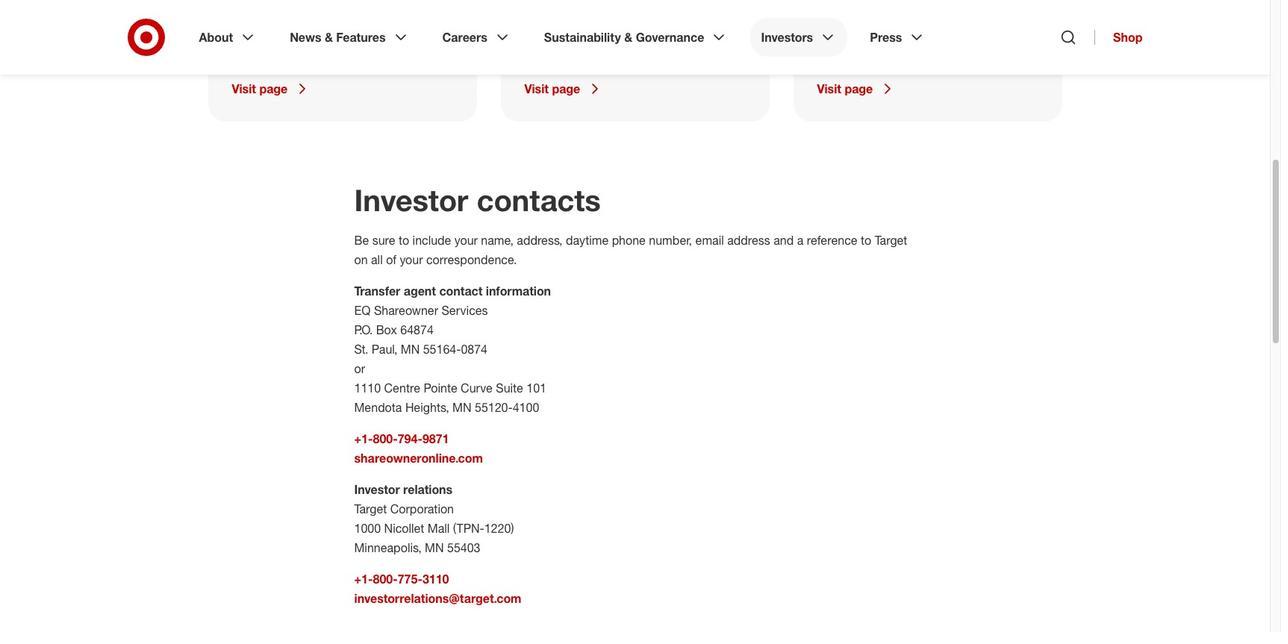 Task type: describe. For each thing, give the bounding box(es) containing it.
investorrelations@target.com link
[[354, 591, 521, 606]]

1000
[[354, 521, 381, 536]]

mall
[[428, 521, 450, 536]]

sustainability & governance
[[544, 30, 704, 45]]

about
[[199, 30, 233, 45]]

all inside looking for clear-cut details on consolidated financials, dividends and target store counts? it's all available here.
[[655, 25, 667, 40]]

sustainability & governance link
[[534, 18, 739, 57]]

news & features link
[[279, 18, 420, 57]]

dividends
[[653, 6, 705, 21]]

interactive
[[907, 25, 962, 40]]

& for sustainability
[[624, 30, 633, 45]]

or
[[354, 361, 365, 376]]

shop
[[1113, 30, 1143, 45]]

1220)
[[484, 521, 514, 536]]

55120-
[[475, 400, 513, 415]]

+1- for +1-800-775-3110
[[354, 572, 373, 587]]

to inside this section includes historical price information and an investment calculator in addition to an interactive stock information chart.
[[876, 25, 887, 40]]

55403
[[447, 541, 480, 555]]

0874
[[461, 342, 488, 357]]

shop link
[[1095, 30, 1143, 45]]

800- for 794-
[[373, 432, 398, 446]]

sure
[[372, 233, 395, 248]]

includes
[[885, 0, 930, 1]]

minneapolis,
[[354, 541, 422, 555]]

press link
[[860, 18, 937, 57]]

it's
[[637, 25, 652, 40]]

news
[[290, 30, 321, 45]]

centre
[[384, 381, 420, 396]]

visit page link for looking for clear-cut details on consolidated financials, dividends and target store counts? it's all available here.
[[525, 80, 746, 98]]

services
[[442, 303, 488, 318]]

+1- for +1-800-794-9871
[[354, 432, 373, 446]]

target inside investor relations target corporation 1000 nicollet mall (tpn-1220) minneapolis, mn 55403
[[354, 502, 387, 517]]

p.o.
[[354, 323, 373, 337]]

3110
[[423, 572, 449, 587]]

historical
[[933, 0, 981, 1]]

0 vertical spatial information
[[817, 6, 877, 21]]

+1-800-775-3110 investorrelations@target.com
[[354, 572, 521, 606]]

investor contacts
[[354, 182, 601, 218]]

suite
[[496, 381, 523, 396]]

target inside the be sure to include your name, address, daytime phone number, email address and a reference to target on all of your correspondence.
[[875, 233, 907, 248]]

be
[[354, 233, 369, 248]]

available
[[670, 25, 717, 40]]

eq
[[354, 303, 371, 318]]

this
[[817, 0, 839, 1]]

for
[[570, 0, 585, 1]]

1 visit page from the left
[[232, 81, 288, 96]]

counts?
[[591, 25, 634, 40]]

address
[[727, 233, 770, 248]]

on inside looking for clear-cut details on consolidated financials, dividends and target store counts? it's all available here.
[[677, 0, 690, 1]]

(tpn-
[[453, 521, 484, 536]]

visit for this section includes historical price information and an investment calculator in addition to an interactive stock information chart.
[[817, 81, 841, 96]]

careers link
[[432, 18, 522, 57]]

and inside the be sure to include your name, address, daytime phone number, email address and a reference to target on all of your correspondence.
[[774, 233, 794, 248]]

calculator
[[982, 6, 1034, 21]]

visit page link for this section includes historical price information and an investment calculator in addition to an interactive stock information chart.
[[817, 80, 1038, 98]]

9871
[[423, 432, 449, 446]]

1 page from the left
[[259, 81, 288, 96]]

all inside the be sure to include your name, address, daytime phone number, email address and a reference to target on all of your correspondence.
[[371, 252, 383, 267]]

1 horizontal spatial to
[[861, 233, 872, 248]]

cut
[[618, 0, 635, 1]]

features
[[336, 30, 386, 45]]

correspondence.
[[426, 252, 517, 267]]

governance
[[636, 30, 704, 45]]

address,
[[517, 233, 563, 248]]

curve
[[461, 381, 493, 396]]

investors link
[[751, 18, 848, 57]]

careers
[[442, 30, 487, 45]]

store
[[561, 25, 587, 40]]

and inside this section includes historical price information and an investment calculator in addition to an interactive stock information chart.
[[881, 6, 901, 21]]

page for this section includes historical price information and an investment calculator in addition to an interactive stock information chart.
[[845, 81, 873, 96]]

price
[[984, 0, 1011, 1]]

sustainability
[[544, 30, 621, 45]]

stock
[[965, 25, 994, 40]]

2 horizontal spatial mn
[[453, 400, 472, 415]]

+1-800-794-9871 link
[[354, 432, 449, 446]]

st.
[[354, 342, 368, 357]]

box
[[376, 323, 397, 337]]

financials,
[[597, 6, 650, 21]]

chart.
[[881, 45, 912, 60]]

clear-
[[588, 0, 618, 1]]



Task type: vqa. For each thing, say whether or not it's contained in the screenshot.
everyday
no



Task type: locate. For each thing, give the bounding box(es) containing it.
+1- inside '+1-800-794-9871 shareowneronline.com'
[[354, 432, 373, 446]]

an down includes
[[904, 6, 917, 21]]

2 horizontal spatial to
[[876, 25, 887, 40]]

heights,
[[405, 400, 449, 415]]

2 investor from the top
[[354, 482, 400, 497]]

information
[[817, 6, 877, 21], [817, 45, 877, 60], [486, 284, 551, 299]]

and up available
[[708, 6, 728, 21]]

pointe
[[424, 381, 457, 396]]

investment
[[921, 6, 979, 21]]

here.
[[525, 45, 551, 60]]

& left it's
[[624, 30, 633, 45]]

visit page link down sustainability & governance link
[[525, 80, 746, 98]]

target right reference
[[875, 233, 907, 248]]

daytime
[[566, 233, 609, 248]]

about link
[[189, 18, 267, 57]]

1 horizontal spatial visit page
[[525, 81, 580, 96]]

visit page down here. at the left of page
[[525, 81, 580, 96]]

0 vertical spatial +1-
[[354, 432, 373, 446]]

visit for looking for clear-cut details on consolidated financials, dividends and target store counts? it's all available here.
[[525, 81, 549, 96]]

all right it's
[[655, 25, 667, 40]]

1 horizontal spatial visit
[[525, 81, 549, 96]]

target up here. at the left of page
[[525, 25, 557, 40]]

page
[[259, 81, 288, 96], [552, 81, 580, 96], [845, 81, 873, 96]]

shareowneronline.com
[[354, 451, 483, 466]]

information down name,
[[486, 284, 551, 299]]

investor for investor contacts
[[354, 182, 468, 218]]

1 vertical spatial information
[[817, 45, 877, 60]]

1 horizontal spatial &
[[624, 30, 633, 45]]

1 horizontal spatial all
[[655, 25, 667, 40]]

visit page for this section includes historical price information and an investment calculator in addition to an interactive stock information chart.
[[817, 81, 873, 96]]

mn down curve
[[453, 400, 472, 415]]

section
[[843, 0, 882, 1]]

& right news
[[325, 30, 333, 45]]

mn down 64874
[[401, 342, 420, 357]]

1 horizontal spatial an
[[904, 6, 917, 21]]

1 800- from the top
[[373, 432, 398, 446]]

your up correspondence.
[[455, 233, 478, 248]]

+1- down the mendota
[[354, 432, 373, 446]]

on down be
[[354, 252, 368, 267]]

contact
[[439, 284, 483, 299]]

1 vertical spatial on
[[354, 252, 368, 267]]

0 horizontal spatial on
[[354, 252, 368, 267]]

visit down about link
[[232, 81, 256, 96]]

2 horizontal spatial visit
[[817, 81, 841, 96]]

target inside looking for clear-cut details on consolidated financials, dividends and target store counts? it's all available here.
[[525, 25, 557, 40]]

number,
[[649, 233, 692, 248]]

looking
[[525, 0, 567, 1]]

2 800- from the top
[[373, 572, 398, 587]]

1 horizontal spatial visit page link
[[525, 80, 746, 98]]

page for looking for clear-cut details on consolidated financials, dividends and target store counts? it's all available here.
[[552, 81, 580, 96]]

information down section
[[817, 6, 877, 21]]

be sure to include your name, address, daytime phone number, email address and a reference to target on all of your correspondence.
[[354, 233, 907, 267]]

page down about link
[[259, 81, 288, 96]]

2 visit page from the left
[[525, 81, 580, 96]]

a
[[797, 233, 804, 248]]

2 page from the left
[[552, 81, 580, 96]]

0 vertical spatial target
[[525, 25, 557, 40]]

investors
[[761, 30, 813, 45]]

1 vertical spatial target
[[875, 233, 907, 248]]

addition
[[830, 25, 873, 40]]

visit page link down chart.
[[817, 80, 1038, 98]]

phone
[[612, 233, 646, 248]]

0 vertical spatial an
[[904, 6, 917, 21]]

nicollet
[[384, 521, 424, 536]]

press
[[870, 30, 902, 45]]

investorrelations@target.com
[[354, 591, 521, 606]]

information inside transfer agent contact information eq shareowner services p.o. box 64874 st. paul, mn 55164-0874 or 1110 centre pointe curve suite 101 mendota heights, mn 55120-4100
[[486, 284, 551, 299]]

2 vertical spatial target
[[354, 502, 387, 517]]

3 visit page link from the left
[[817, 80, 1038, 98]]

visit down here. at the left of page
[[525, 81, 549, 96]]

investor for investor relations target corporation 1000 nicollet mall (tpn-1220) minneapolis, mn 55403
[[354, 482, 400, 497]]

and left a at the right of the page
[[774, 233, 794, 248]]

mendota
[[354, 400, 402, 415]]

on
[[677, 0, 690, 1], [354, 252, 368, 267]]

0 horizontal spatial an
[[890, 25, 903, 40]]

visit page down addition
[[817, 81, 873, 96]]

1110
[[354, 381, 381, 396]]

shareowner
[[374, 303, 438, 318]]

investor inside investor relations target corporation 1000 nicollet mall (tpn-1220) minneapolis, mn 55403
[[354, 482, 400, 497]]

relations
[[403, 482, 453, 497]]

your right the of
[[400, 252, 423, 267]]

1 vertical spatial 800-
[[373, 572, 398, 587]]

mn
[[401, 342, 420, 357], [453, 400, 472, 415], [425, 541, 444, 555]]

0 horizontal spatial visit
[[232, 81, 256, 96]]

1 horizontal spatial mn
[[425, 541, 444, 555]]

+1-
[[354, 432, 373, 446], [354, 572, 373, 587]]

800- inside '+1-800-794-9871 shareowneronline.com'
[[373, 432, 398, 446]]

0 horizontal spatial mn
[[401, 342, 420, 357]]

investor
[[354, 182, 468, 218], [354, 482, 400, 497]]

include
[[413, 233, 451, 248]]

shareowneronline.com link
[[354, 451, 483, 466]]

investor up 1000
[[354, 482, 400, 497]]

target up 1000
[[354, 502, 387, 517]]

0 horizontal spatial all
[[371, 252, 383, 267]]

1 horizontal spatial and
[[774, 233, 794, 248]]

+1-800-794-9871 shareowneronline.com
[[354, 432, 483, 466]]

news & features
[[290, 30, 386, 45]]

0 horizontal spatial target
[[354, 502, 387, 517]]

4100
[[513, 400, 539, 415]]

1 vertical spatial all
[[371, 252, 383, 267]]

all
[[655, 25, 667, 40], [371, 252, 383, 267]]

name,
[[481, 233, 514, 248]]

800- down minneapolis,
[[373, 572, 398, 587]]

investor relations target corporation 1000 nicollet mall (tpn-1220) minneapolis, mn 55403
[[354, 482, 514, 555]]

mn down mall
[[425, 541, 444, 555]]

information down addition
[[817, 45, 877, 60]]

reference
[[807, 233, 858, 248]]

2 horizontal spatial target
[[875, 233, 907, 248]]

visit page for looking for clear-cut details on consolidated financials, dividends and target store counts? it's all available here.
[[525, 81, 580, 96]]

0 horizontal spatial page
[[259, 81, 288, 96]]

to right reference
[[861, 233, 872, 248]]

consolidated
[[525, 6, 594, 21]]

1 vertical spatial your
[[400, 252, 423, 267]]

investor up include in the left of the page
[[354, 182, 468, 218]]

and down includes
[[881, 6, 901, 21]]

1 & from the left
[[325, 30, 333, 45]]

2 +1- from the top
[[354, 572, 373, 587]]

visit page down about link
[[232, 81, 288, 96]]

1 horizontal spatial on
[[677, 0, 690, 1]]

3 page from the left
[[845, 81, 873, 96]]

0 horizontal spatial &
[[325, 30, 333, 45]]

to
[[876, 25, 887, 40], [399, 233, 409, 248], [861, 233, 872, 248]]

+1-800-775-3110 link
[[354, 572, 449, 587]]

800- for 775-
[[373, 572, 398, 587]]

& for news
[[325, 30, 333, 45]]

800- down the mendota
[[373, 432, 398, 446]]

0 vertical spatial 800-
[[373, 432, 398, 446]]

0 vertical spatial your
[[455, 233, 478, 248]]

1 horizontal spatial target
[[525, 25, 557, 40]]

looking for clear-cut details on consolidated financials, dividends and target store counts? it's all available here.
[[525, 0, 728, 60]]

mn inside investor relations target corporation 1000 nicollet mall (tpn-1220) minneapolis, mn 55403
[[425, 541, 444, 555]]

1 horizontal spatial your
[[455, 233, 478, 248]]

2 horizontal spatial and
[[881, 6, 901, 21]]

1 investor from the top
[[354, 182, 468, 218]]

in
[[817, 25, 827, 40]]

1 visit page link from the left
[[232, 80, 453, 98]]

2 vertical spatial mn
[[425, 541, 444, 555]]

0 horizontal spatial visit page link
[[232, 80, 453, 98]]

2 vertical spatial information
[[486, 284, 551, 299]]

1 vertical spatial mn
[[453, 400, 472, 415]]

2 visit from the left
[[525, 81, 549, 96]]

of
[[386, 252, 396, 267]]

transfer
[[354, 284, 400, 299]]

to right sure
[[399, 233, 409, 248]]

page down addition
[[845, 81, 873, 96]]

0 horizontal spatial and
[[708, 6, 728, 21]]

contacts
[[477, 182, 601, 218]]

794-
[[398, 432, 423, 446]]

all left the of
[[371, 252, 383, 267]]

visit page
[[232, 81, 288, 96], [525, 81, 580, 96], [817, 81, 873, 96]]

1 vertical spatial +1-
[[354, 572, 373, 587]]

corporation
[[390, 502, 454, 517]]

visit
[[232, 81, 256, 96], [525, 81, 549, 96], [817, 81, 841, 96]]

on up the dividends
[[677, 0, 690, 1]]

page down 'sustainability'
[[552, 81, 580, 96]]

775-
[[398, 572, 423, 587]]

+1- down minneapolis,
[[354, 572, 373, 587]]

2 horizontal spatial page
[[845, 81, 873, 96]]

2 & from the left
[[624, 30, 633, 45]]

1 vertical spatial an
[[890, 25, 903, 40]]

1 horizontal spatial page
[[552, 81, 580, 96]]

55164-
[[423, 342, 461, 357]]

an up chart.
[[890, 25, 903, 40]]

3 visit from the left
[[817, 81, 841, 96]]

800-
[[373, 432, 398, 446], [373, 572, 398, 587]]

1 +1- from the top
[[354, 432, 373, 446]]

0 horizontal spatial visit page
[[232, 81, 288, 96]]

this section includes historical price information and an investment calculator in addition to an interactive stock information chart.
[[817, 0, 1034, 60]]

0 vertical spatial investor
[[354, 182, 468, 218]]

0 vertical spatial on
[[677, 0, 690, 1]]

0 horizontal spatial your
[[400, 252, 423, 267]]

and
[[708, 6, 728, 21], [881, 6, 901, 21], [774, 233, 794, 248]]

email
[[696, 233, 724, 248]]

and inside looking for clear-cut details on consolidated financials, dividends and target store counts? it's all available here.
[[708, 6, 728, 21]]

visit down in
[[817, 81, 841, 96]]

visit page link down the news & features
[[232, 80, 453, 98]]

on inside the be sure to include your name, address, daytime phone number, email address and a reference to target on all of your correspondence.
[[354, 252, 368, 267]]

800- inside +1-800-775-3110 investorrelations@target.com
[[373, 572, 398, 587]]

2 horizontal spatial visit page link
[[817, 80, 1038, 98]]

0 horizontal spatial to
[[399, 233, 409, 248]]

+1- inside +1-800-775-3110 investorrelations@target.com
[[354, 572, 373, 587]]

your
[[455, 233, 478, 248], [400, 252, 423, 267]]

64874
[[400, 323, 434, 337]]

2 visit page link from the left
[[525, 80, 746, 98]]

to up chart.
[[876, 25, 887, 40]]

0 vertical spatial mn
[[401, 342, 420, 357]]

paul,
[[372, 342, 397, 357]]

details
[[638, 0, 674, 1]]

2 horizontal spatial visit page
[[817, 81, 873, 96]]

0 vertical spatial all
[[655, 25, 667, 40]]

agent
[[404, 284, 436, 299]]

3 visit page from the left
[[817, 81, 873, 96]]

1 visit from the left
[[232, 81, 256, 96]]

1 vertical spatial investor
[[354, 482, 400, 497]]

101
[[527, 381, 547, 396]]

transfer agent contact information eq shareowner services p.o. box 64874 st. paul, mn 55164-0874 or 1110 centre pointe curve suite 101 mendota heights, mn 55120-4100
[[354, 284, 551, 415]]



